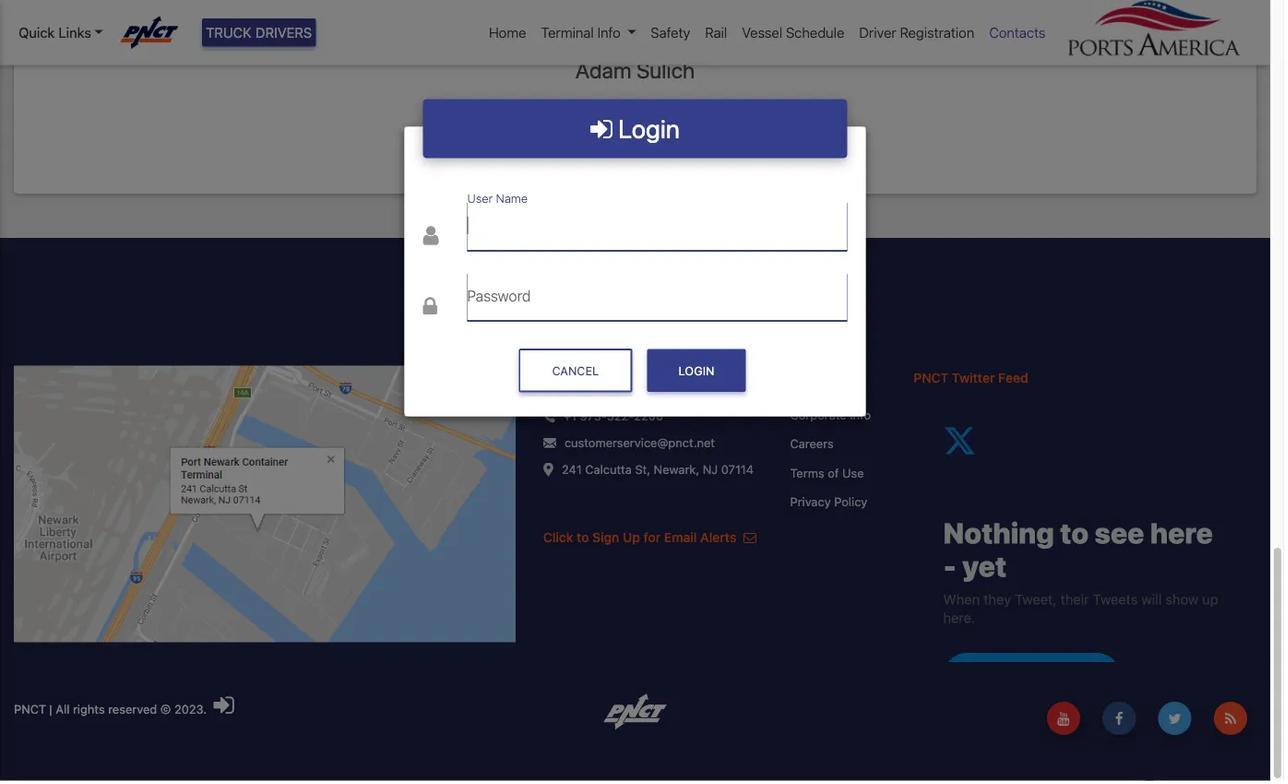 Task type: locate. For each thing, give the bounding box(es) containing it.
home
[[489, 24, 526, 41]]

1 vertical spatial pnct
[[14, 702, 46, 716]]

pnct twitter feed
[[914, 370, 1028, 385]]

contact
[[543, 370, 592, 385]]

rail
[[705, 24, 727, 41]]

Password password field
[[467, 273, 847, 321]]

quick links link
[[18, 22, 103, 43]]

email
[[664, 530, 697, 545]]

0 horizontal spatial pnct
[[14, 702, 46, 716]]

safety link
[[643, 15, 698, 50]]

quick links
[[18, 24, 91, 41]]

pnct left twitter
[[914, 370, 949, 385]]

links
[[58, 24, 91, 41]]

1 horizontal spatial pnct
[[914, 370, 949, 385]]

it
[[640, 98, 653, 116]]

schedule
[[786, 24, 845, 41]]

click
[[543, 530, 573, 545]]

pnct | all rights reserved © 2023.
[[14, 702, 210, 716]]

driver
[[859, 24, 896, 41]]

login inside button
[[679, 364, 714, 378]]

pnct
[[914, 370, 949, 385], [14, 702, 46, 716]]

1 vertical spatial login
[[679, 364, 714, 378]]

User Name text field
[[467, 203, 847, 251]]

login
[[613, 113, 680, 144], [679, 364, 714, 378]]

pnct left |
[[14, 702, 46, 716]]

stay
[[536, 284, 591, 319]]

driver registration
[[859, 24, 975, 41]]

login button
[[647, 349, 746, 392]]

contact us
[[543, 370, 611, 385]]

login down connected
[[679, 364, 714, 378]]

©
[[160, 702, 171, 716]]

sign in image
[[590, 116, 613, 142]]

user name
[[467, 192, 528, 205]]

home link
[[482, 15, 534, 50]]

driver registration link
[[852, 15, 982, 50]]

login down adam sulich
[[613, 113, 680, 144]]

click to sign up for email alerts link
[[543, 530, 757, 545]]

|
[[49, 702, 52, 716]]

connected
[[597, 284, 735, 319]]

vessel
[[742, 24, 782, 41]]

sign in image
[[214, 693, 234, 717]]

all
[[56, 702, 70, 716]]

sign
[[592, 530, 619, 545]]

0 vertical spatial pnct
[[914, 370, 949, 385]]

us
[[595, 370, 611, 385]]

twitter
[[952, 370, 995, 385]]

adam sulich
[[575, 57, 695, 83]]

envelope o image
[[744, 531, 757, 544]]

user
[[467, 192, 493, 205]]

for
[[644, 530, 661, 545]]

reserved
[[108, 702, 157, 716]]



Task type: describe. For each thing, give the bounding box(es) containing it.
quick
[[18, 24, 55, 41]]

registration
[[900, 24, 975, 41]]

cancel button
[[519, 349, 632, 393]]

vp it
[[617, 98, 653, 116]]

vessel schedule link
[[735, 15, 852, 50]]

password
[[467, 287, 531, 305]]

name
[[496, 192, 528, 205]]

cancel
[[552, 364, 599, 378]]

pnct for pnct | all rights reserved © 2023.
[[14, 702, 46, 716]]

stay connected
[[536, 284, 735, 319]]

0 vertical spatial login
[[613, 113, 680, 144]]

up
[[623, 530, 640, 545]]

contacts link
[[982, 15, 1053, 50]]

contacts
[[989, 24, 1046, 41]]

login document
[[405, 99, 866, 417]]

click to sign up for email alerts
[[543, 530, 740, 545]]

alerts
[[700, 530, 737, 545]]

pnct for pnct twitter feed
[[914, 370, 949, 385]]

adam
[[575, 57, 631, 83]]

2023.
[[174, 702, 207, 716]]

rights
[[73, 702, 105, 716]]

rail link
[[698, 15, 735, 50]]

sulich
[[636, 57, 695, 83]]

to
[[577, 530, 589, 545]]

vessel schedule
[[742, 24, 845, 41]]

feed
[[998, 370, 1028, 385]]

safety
[[651, 24, 690, 41]]

vp
[[617, 98, 636, 116]]



Task type: vqa. For each thing, say whether or not it's contained in the screenshot.
STAY
yes



